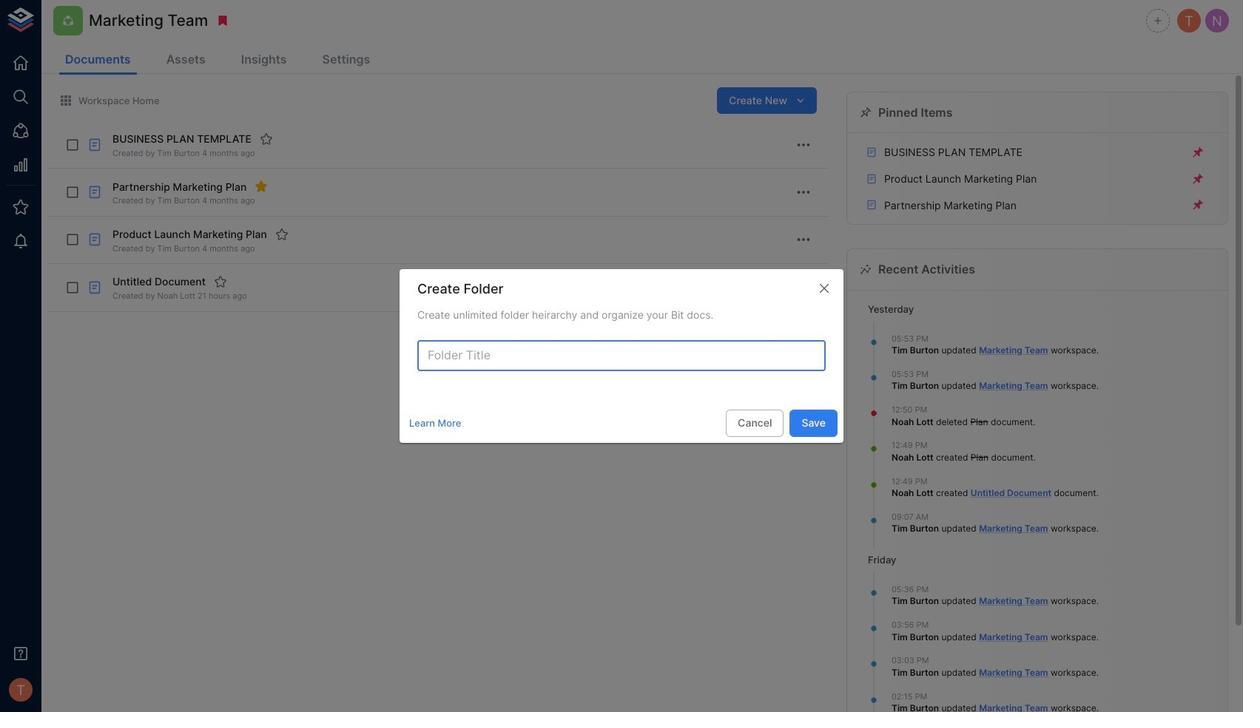 Task type: vqa. For each thing, say whether or not it's contained in the screenshot.
tooltip
no



Task type: locate. For each thing, give the bounding box(es) containing it.
2 vertical spatial unpin image
[[1191, 199, 1205, 212]]

1 vertical spatial unpin image
[[1191, 172, 1205, 186]]

favorite image
[[260, 132, 273, 146], [275, 228, 289, 241], [214, 275, 227, 289]]

1 horizontal spatial favorite image
[[260, 132, 273, 146]]

remove favorite image
[[255, 180, 268, 193]]

1 vertical spatial favorite image
[[275, 228, 289, 241]]

0 vertical spatial favorite image
[[260, 132, 273, 146]]

dialog
[[400, 270, 844, 443]]

0 vertical spatial unpin image
[[1191, 146, 1205, 159]]

2 unpin image from the top
[[1191, 172, 1205, 186]]

0 horizontal spatial favorite image
[[214, 275, 227, 289]]

unpin image
[[1191, 146, 1205, 159], [1191, 172, 1205, 186], [1191, 199, 1205, 212]]

2 vertical spatial favorite image
[[214, 275, 227, 289]]



Task type: describe. For each thing, give the bounding box(es) containing it.
1 unpin image from the top
[[1191, 146, 1205, 159]]

Folder Title text field
[[417, 340, 826, 372]]

2 horizontal spatial favorite image
[[275, 228, 289, 241]]

remove bookmark image
[[216, 14, 230, 27]]

3 unpin image from the top
[[1191, 199, 1205, 212]]



